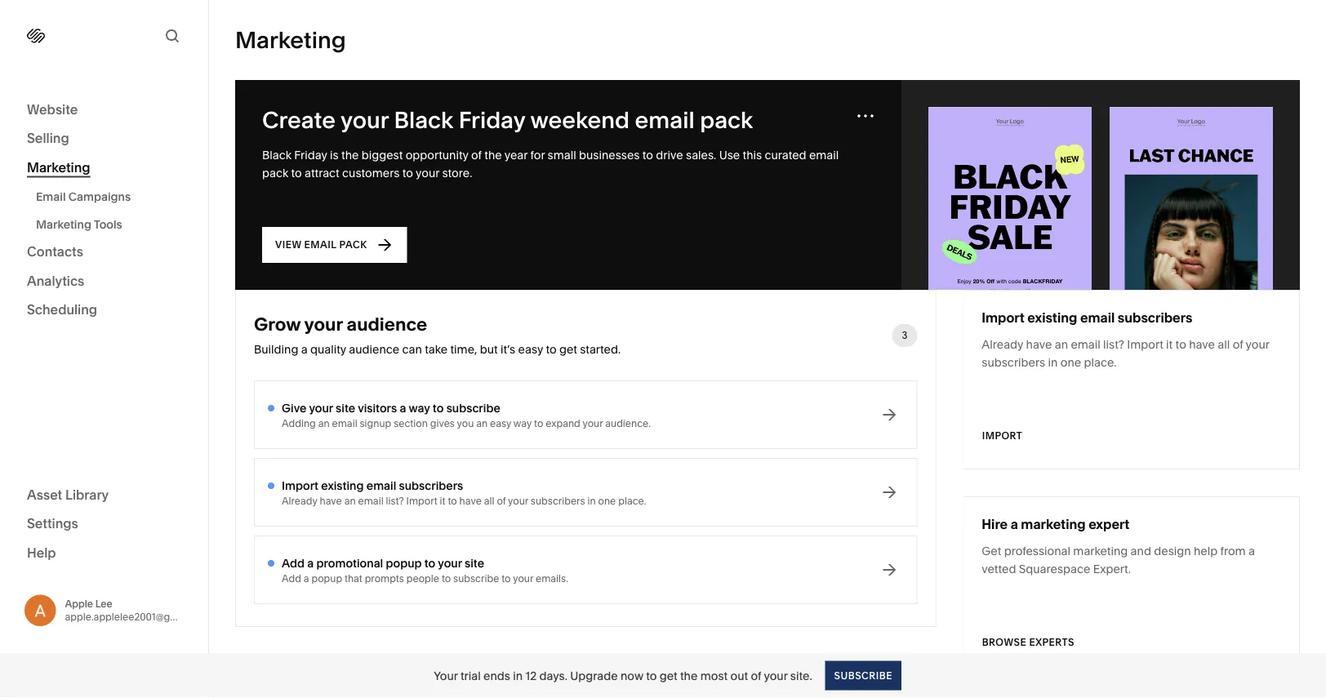 Task type: describe. For each thing, give the bounding box(es) containing it.
help link
[[27, 544, 56, 562]]

upgrade
[[570, 669, 618, 683]]

get
[[660, 669, 678, 683]]

settings
[[27, 516, 78, 532]]

in
[[513, 669, 523, 683]]

ends
[[484, 669, 511, 683]]

tools
[[94, 217, 122, 231]]

email campaigns
[[36, 190, 131, 203]]

your trial ends in 12 days. upgrade now to get the most out of your site.
[[434, 669, 813, 683]]

selling link
[[27, 129, 181, 149]]

most
[[701, 669, 728, 683]]

now
[[621, 669, 644, 683]]

days.
[[540, 669, 568, 683]]

contacts link
[[27, 243, 181, 262]]

analytics link
[[27, 272, 181, 291]]

analytics
[[27, 273, 84, 289]]

apple
[[65, 598, 93, 610]]

scheduling link
[[27, 301, 181, 320]]

asset
[[27, 487, 62, 503]]

settings link
[[27, 515, 181, 534]]

marketing tools
[[36, 217, 122, 231]]

trial
[[461, 669, 481, 683]]

subscribe
[[835, 670, 893, 682]]

marketing link
[[27, 159, 181, 178]]

email campaigns link
[[36, 183, 190, 210]]

scheduling
[[27, 302, 97, 318]]



Task type: locate. For each thing, give the bounding box(es) containing it.
of
[[751, 669, 762, 683]]

out
[[731, 669, 748, 683]]

the
[[681, 669, 698, 683]]

asset library
[[27, 487, 109, 503]]

marketing tools link
[[36, 210, 190, 238]]

marketing up email on the top left of the page
[[27, 159, 90, 175]]

marketing for marketing
[[27, 159, 90, 175]]

campaigns
[[68, 190, 131, 203]]

0 vertical spatial marketing
[[27, 159, 90, 175]]

apple.applelee2001@gmail.com
[[65, 611, 213, 623]]

1 vertical spatial marketing
[[36, 217, 91, 231]]

your
[[434, 669, 458, 683]]

asset library link
[[27, 486, 181, 505]]

your
[[764, 669, 788, 683]]

marketing for marketing tools
[[36, 217, 91, 231]]

to
[[646, 669, 657, 683]]

lee
[[95, 598, 112, 610]]

website link
[[27, 100, 181, 120]]

library
[[65, 487, 109, 503]]

help
[[27, 545, 56, 561]]

site.
[[791, 669, 813, 683]]

subscribe button
[[826, 661, 902, 691]]

marketing
[[27, 159, 90, 175], [36, 217, 91, 231]]

12
[[526, 669, 537, 683]]

marketing up the contacts in the left of the page
[[36, 217, 91, 231]]

apple lee apple.applelee2001@gmail.com
[[65, 598, 213, 623]]

website
[[27, 101, 78, 117]]

email
[[36, 190, 66, 203]]

selling
[[27, 130, 69, 146]]

contacts
[[27, 244, 83, 260]]



Task type: vqa. For each thing, say whether or not it's contained in the screenshot.
the in
yes



